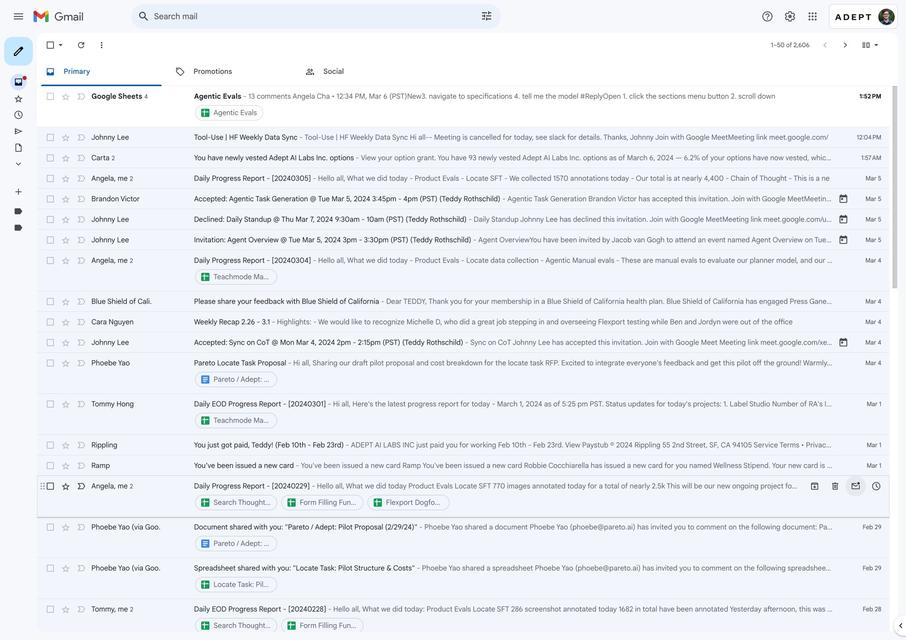 Task type: vqa. For each thing, say whether or not it's contained in the screenshot.
a godless throne link A Godless Throne
no



Task type: locate. For each thing, give the bounding box(es) containing it.
14 row from the top
[[37, 435, 890, 456]]

main menu image
[[12, 10, 25, 23]]

promotions tab
[[167, 58, 296, 86]]

None checkbox
[[45, 153, 55, 163], [45, 174, 55, 184], [45, 194, 55, 204], [45, 235, 55, 245], [45, 297, 55, 307], [45, 358, 55, 369], [45, 461, 55, 471], [45, 482, 55, 492], [45, 523, 55, 533], [45, 605, 55, 615], [45, 153, 55, 163], [45, 174, 55, 184], [45, 194, 55, 204], [45, 235, 55, 245], [45, 297, 55, 307], [45, 358, 55, 369], [45, 461, 55, 471], [45, 482, 55, 492], [45, 523, 55, 533], [45, 605, 55, 615]]

0 vertical spatial calendar event image
[[838, 215, 849, 225]]

3 cell from the top
[[194, 358, 838, 389]]

11 row from the top
[[37, 333, 890, 353]]

tab list
[[37, 58, 898, 86]]

primary tab
[[37, 58, 166, 86]]

17 row from the top
[[37, 518, 890, 559]]

5 cell from the top
[[194, 482, 805, 512]]

calendar event image for 7th row from the top of the page
[[838, 235, 849, 245]]

social tab
[[297, 58, 426, 86]]

toolbar
[[805, 482, 887, 492]]

None checkbox
[[45, 40, 55, 50], [45, 91, 55, 102], [45, 132, 55, 143], [45, 215, 55, 225], [45, 256, 55, 266], [45, 317, 55, 328], [45, 338, 55, 348], [45, 399, 55, 410], [45, 441, 55, 451], [45, 564, 55, 574], [45, 40, 55, 50], [45, 91, 55, 102], [45, 132, 55, 143], [45, 215, 55, 225], [45, 256, 55, 266], [45, 317, 55, 328], [45, 338, 55, 348], [45, 399, 55, 410], [45, 441, 55, 451], [45, 564, 55, 574]]

navigation
[[0, 33, 123, 641]]

5 row from the top
[[37, 189, 890, 209]]

search mail image
[[135, 7, 153, 26]]

10 row from the top
[[37, 312, 890, 333]]

1 vertical spatial calendar event image
[[838, 235, 849, 245]]

main content
[[37, 33, 898, 641]]

3 row from the top
[[37, 148, 890, 168]]

calendar event image
[[838, 215, 849, 225], [838, 235, 849, 245]]

cell for 19th row
[[194, 605, 838, 636]]

row
[[37, 86, 890, 127], [37, 127, 890, 148], [37, 148, 890, 168], [37, 168, 890, 189], [37, 189, 890, 209], [37, 209, 890, 230], [37, 230, 890, 251], [37, 251, 890, 292], [37, 292, 890, 312], [37, 312, 890, 333], [37, 333, 890, 353], [37, 353, 890, 394], [37, 394, 890, 435], [37, 435, 890, 456], [37, 456, 890, 476], [37, 476, 890, 518], [37, 518, 890, 559], [37, 559, 890, 600], [37, 600, 890, 641]]

1 row from the top
[[37, 86, 890, 127]]

6 row from the top
[[37, 209, 890, 230]]

older image
[[840, 40, 851, 50]]

toolbar inside row
[[805, 482, 887, 492]]

toggle split pane mode image
[[861, 40, 871, 50]]

gmail image
[[33, 6, 89, 27]]

cell for 12th row from the top
[[194, 358, 838, 389]]

4 cell from the top
[[194, 399, 838, 430]]

advanced search options image
[[476, 6, 497, 26]]

6 cell from the top
[[194, 523, 838, 553]]

cell for 12th row from the bottom of the page
[[194, 256, 838, 286]]

8 row from the top
[[37, 251, 890, 292]]

calendar event image for 14th row from the bottom
[[838, 215, 849, 225]]

cell
[[194, 91, 838, 122], [194, 256, 838, 286], [194, 358, 838, 389], [194, 399, 838, 430], [194, 482, 805, 512], [194, 523, 838, 553], [194, 564, 838, 595], [194, 605, 838, 636]]

2 cell from the top
[[194, 256, 838, 286]]

8 cell from the top
[[194, 605, 838, 636]]

cell for 4th row from the bottom of the page
[[194, 482, 805, 512]]

2 calendar event image from the top
[[838, 235, 849, 245]]

None search field
[[131, 4, 501, 29]]

1 calendar event image from the top
[[838, 215, 849, 225]]

7 cell from the top
[[194, 564, 838, 595]]

1 cell from the top
[[194, 91, 838, 122]]



Task type: describe. For each thing, give the bounding box(es) containing it.
refresh image
[[76, 40, 86, 50]]

Search mail text field
[[154, 11, 452, 22]]

9 row from the top
[[37, 292, 890, 312]]

12 row from the top
[[37, 353, 890, 394]]

cell for second row from the bottom
[[194, 564, 838, 595]]

7 row from the top
[[37, 230, 890, 251]]

13 row from the top
[[37, 394, 890, 435]]

15 row from the top
[[37, 456, 890, 476]]

4 row from the top
[[37, 168, 890, 189]]

support image
[[761, 10, 774, 23]]

cell for 3rd row from the bottom
[[194, 523, 838, 553]]

16 row from the top
[[37, 476, 890, 518]]

calendar event image
[[838, 194, 849, 204]]

18 row from the top
[[37, 559, 890, 600]]

more labels image
[[13, 159, 24, 169]]

cell for seventh row from the bottom
[[194, 399, 838, 430]]

more email options image
[[97, 40, 107, 50]]

2 row from the top
[[37, 127, 890, 148]]

settings image
[[784, 10, 796, 23]]

19 row from the top
[[37, 600, 890, 641]]



